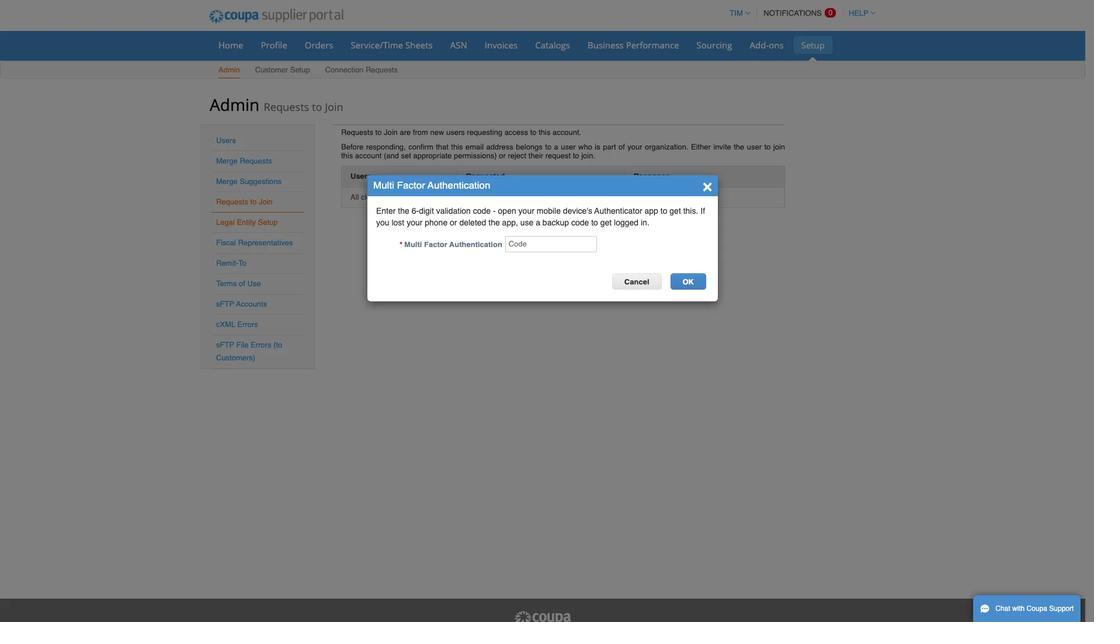 Task type: describe. For each thing, give the bounding box(es) containing it.
ok
[[683, 278, 695, 286]]

asn link
[[443, 36, 475, 54]]

1 vertical spatial factor
[[424, 240, 448, 249]]

a inside enter the 6-digit validation code - open your mobile device's authenticator app to get this. if you lost your phone or deleted the app, use a backup code to get logged in.
[[536, 218, 541, 227]]

remit-
[[216, 259, 239, 268]]

response
[[634, 172, 670, 181]]

requests for merge
[[240, 157, 272, 165]]

digit
[[419, 206, 434, 216]]

account.
[[553, 128, 582, 137]]

×
[[703, 176, 713, 195]]

requests.
[[444, 193, 475, 201]]

backup
[[543, 218, 569, 227]]

0 horizontal spatial get
[[601, 218, 612, 227]]

admin for admin
[[219, 65, 240, 74]]

1 horizontal spatial code
[[572, 218, 589, 227]]

before
[[341, 143, 364, 151]]

chat
[[996, 605, 1011, 613]]

legal entity setup link
[[216, 218, 278, 227]]

cxml errors
[[216, 320, 258, 329]]

sheets
[[406, 39, 433, 51]]

add-
[[750, 39, 769, 51]]

add-ons
[[750, 39, 784, 51]]

setup link
[[794, 36, 833, 54]]

multi factor authentication
[[374, 179, 491, 191]]

lost
[[392, 218, 405, 227]]

email
[[466, 143, 484, 151]]

ons
[[769, 39, 784, 51]]

add-ons link
[[743, 36, 792, 54]]

profile link
[[253, 36, 295, 54]]

requests up legal
[[216, 198, 248, 206]]

service/time sheets
[[351, 39, 433, 51]]

join inside requests to join are from new users requesting access to this account. before responding, confirm that this email address belongs to a user who is part of your organization. either invite the user to join this account (and set appropriate permissions) or reject their request to join.
[[774, 143, 786, 151]]

enter the 6-digit validation code - open your mobile device's authenticator app to get this. if you lost your phone or deleted the app, use a backup code to get logged in.
[[376, 206, 706, 227]]

1 horizontal spatial your
[[519, 206, 535, 216]]

1 horizontal spatial user
[[561, 143, 576, 151]]

a inside requests to join are from new users requesting access to this account. before responding, confirm that this email address belongs to a user who is part of your organization. either invite the user to join this account (and set appropriate permissions) or reject their request to join.
[[555, 143, 559, 151]]

responding,
[[366, 143, 406, 151]]

new
[[431, 128, 444, 137]]

0 horizontal spatial of
[[239, 279, 245, 288]]

cancel link
[[613, 274, 662, 290]]

join inside admin requests to join
[[325, 100, 344, 114]]

join for requests to join
[[259, 198, 273, 206]]

open inside enter the 6-digit validation code - open your mobile device's authenticator app to get this. if you lost your phone or deleted the app, use a backup code to get logged in.
[[498, 206, 517, 216]]

0 vertical spatial factor
[[397, 179, 425, 191]]

errors inside sftp file errors (to customers)
[[251, 341, 271, 350]]

cancel
[[625, 278, 650, 286]]

1 horizontal spatial this
[[452, 143, 463, 151]]

0 horizontal spatial user
[[413, 193, 428, 201]]

merge requests link
[[216, 157, 272, 165]]

to inside admin requests to join
[[312, 100, 322, 114]]

enter
[[376, 206, 396, 216]]

either
[[692, 143, 711, 151]]

confirm
[[409, 143, 434, 151]]

2 vertical spatial the
[[489, 218, 500, 227]]

cxml errors link
[[216, 320, 258, 329]]

1 horizontal spatial coupa supplier portal image
[[514, 611, 572, 623]]

sftp accounts
[[216, 300, 267, 309]]

home link
[[211, 36, 251, 54]]

2 vertical spatial setup
[[258, 218, 278, 227]]

fiscal representatives link
[[216, 239, 293, 247]]

invite
[[714, 143, 732, 151]]

6-
[[412, 206, 419, 216]]

home
[[219, 39, 243, 51]]

× button
[[703, 176, 713, 195]]

or inside requests to join are from new users requesting access to this account. before responding, confirm that this email address belongs to a user who is part of your organization. either invite the user to join this account (and set appropriate permissions) or reject their request to join.
[[499, 151, 506, 160]]

asn
[[451, 39, 468, 51]]

service/time
[[351, 39, 403, 51]]

device's
[[563, 206, 593, 216]]

merge suggestions link
[[216, 177, 282, 186]]

support
[[1050, 605, 1075, 613]]

fiscal
[[216, 239, 236, 247]]

0 vertical spatial open
[[394, 193, 411, 201]]

to
[[239, 259, 247, 268]]

-
[[493, 206, 496, 216]]

users link
[[216, 136, 236, 145]]

use
[[521, 218, 534, 227]]

remit-to
[[216, 259, 247, 268]]

catalogs link
[[528, 36, 578, 54]]

remit-to link
[[216, 259, 247, 268]]

requesting
[[467, 128, 503, 137]]

1 horizontal spatial users
[[351, 172, 372, 181]]

request
[[546, 151, 571, 160]]

your inside requests to join are from new users requesting access to this account. before responding, confirm that this email address belongs to a user who is part of your organization. either invite the user to join this account (and set appropriate permissions) or reject their request to join.
[[628, 143, 643, 151]]

requests for admin
[[264, 100, 309, 114]]

chat with coupa support
[[996, 605, 1075, 613]]

address
[[487, 143, 514, 151]]

access
[[505, 128, 529, 137]]

customer setup link
[[255, 63, 311, 78]]

requests to join link
[[216, 198, 273, 206]]

from
[[413, 128, 428, 137]]

the inside requests to join are from new users requesting access to this account. before responding, confirm that this email address belongs to a user who is part of your organization. either invite the user to join this account (and set appropriate permissions) or reject their request to join.
[[734, 143, 745, 151]]

who
[[579, 143, 593, 151]]

Code text field
[[506, 236, 597, 253]]

terms of use
[[216, 279, 261, 288]]

with
[[1013, 605, 1026, 613]]

merge for merge suggestions
[[216, 177, 238, 186]]

admin for admin requests to join
[[210, 94, 260, 116]]



Task type: locate. For each thing, give the bounding box(es) containing it.
merge suggestions
[[216, 177, 282, 186]]

1 merge from the top
[[216, 157, 238, 165]]

of right part
[[619, 143, 625, 151]]

users up "merge requests"
[[216, 136, 236, 145]]

sftp up cxml
[[216, 300, 234, 309]]

0 vertical spatial or
[[499, 151, 506, 160]]

the right invite
[[734, 143, 745, 151]]

multi
[[374, 179, 395, 191], [405, 240, 422, 249]]

accounts
[[236, 300, 267, 309]]

1 vertical spatial the
[[398, 206, 410, 216]]

your down 6-
[[407, 218, 423, 227]]

a
[[555, 143, 559, 151], [536, 218, 541, 227]]

requested
[[466, 172, 505, 181]]

customers)
[[216, 354, 256, 362]]

0 horizontal spatial setup
[[258, 218, 278, 227]]

1 horizontal spatial join
[[774, 143, 786, 151]]

deleted
[[460, 218, 487, 227]]

1 vertical spatial of
[[239, 279, 245, 288]]

join.
[[582, 151, 596, 160]]

1 horizontal spatial setup
[[290, 65, 310, 74]]

factor down phone
[[424, 240, 448, 249]]

user right invite
[[748, 143, 762, 151]]

merge requests
[[216, 157, 272, 165]]

1 horizontal spatial of
[[619, 143, 625, 151]]

account
[[355, 151, 382, 160]]

your up use
[[519, 206, 535, 216]]

1 vertical spatial a
[[536, 218, 541, 227]]

0 horizontal spatial coupa supplier portal image
[[201, 2, 352, 31]]

merge
[[216, 157, 238, 165], [216, 177, 238, 186]]

0 vertical spatial admin
[[219, 65, 240, 74]]

0 vertical spatial the
[[734, 143, 745, 151]]

phone
[[425, 218, 448, 227]]

2 horizontal spatial this
[[539, 128, 551, 137]]

requests for connection
[[366, 65, 398, 74]]

sftp file errors (to customers)
[[216, 341, 282, 362]]

sftp for sftp accounts
[[216, 300, 234, 309]]

setup right the ons
[[802, 39, 825, 51]]

1 horizontal spatial multi
[[405, 240, 422, 249]]

logged
[[614, 218, 639, 227]]

or inside enter the 6-digit validation code - open your mobile device's authenticator app to get this. if you lost your phone or deleted the app, use a backup code to get logged in.
[[450, 218, 457, 227]]

0 vertical spatial merge
[[216, 157, 238, 165]]

*
[[400, 240, 403, 249]]

requests down 'service/time'
[[366, 65, 398, 74]]

0 vertical spatial authentication
[[428, 179, 491, 191]]

terms
[[216, 279, 237, 288]]

requests to join are from new users requesting access to this account. before responding, confirm that this email address belongs to a user who is part of your organization. either invite the user to join this account (and set appropriate permissions) or reject their request to join.
[[341, 128, 786, 160]]

0 vertical spatial errors
[[238, 320, 258, 329]]

(to
[[274, 341, 282, 350]]

requests inside requests to join are from new users requesting access to this account. before responding, confirm that this email address belongs to a user who is part of your organization. either invite the user to join this account (and set appropriate permissions) or reject their request to join.
[[341, 128, 374, 137]]

sftp up customers)
[[216, 341, 234, 350]]

0 horizontal spatial multi
[[374, 179, 395, 191]]

0 vertical spatial join
[[774, 143, 786, 151]]

0 horizontal spatial users
[[216, 136, 236, 145]]

2 vertical spatial join
[[259, 198, 273, 206]]

of inside requests to join are from new users requesting access to this account. before responding, confirm that this email address belongs to a user who is part of your organization. either invite the user to join this account (and set appropriate permissions) or reject their request to join.
[[619, 143, 625, 151]]

1 vertical spatial sftp
[[216, 341, 234, 350]]

user down account.
[[561, 143, 576, 151]]

appropriate
[[414, 151, 452, 160]]

factor up all clear! no open user join requests.
[[397, 179, 425, 191]]

customer
[[255, 65, 288, 74]]

1 horizontal spatial or
[[499, 151, 506, 160]]

0 vertical spatial join
[[325, 100, 344, 114]]

1 horizontal spatial get
[[670, 206, 682, 216]]

authenticator
[[595, 206, 643, 216]]

errors down accounts
[[238, 320, 258, 329]]

merge down "merge requests"
[[216, 177, 238, 186]]

reject
[[508, 151, 527, 160]]

0 horizontal spatial code
[[473, 206, 491, 216]]

join
[[325, 100, 344, 114], [384, 128, 398, 137], [259, 198, 273, 206]]

the left 6-
[[398, 206, 410, 216]]

this up belongs
[[539, 128, 551, 137]]

coupa
[[1028, 605, 1048, 613]]

requests up before
[[341, 128, 374, 137]]

join inside requests to join are from new users requesting access to this account. before responding, confirm that this email address belongs to a user who is part of your organization. either invite the user to join this account (and set appropriate permissions) or reject their request to join.
[[384, 128, 398, 137]]

1 vertical spatial open
[[498, 206, 517, 216]]

setup up representatives
[[258, 218, 278, 227]]

requests down customer setup link
[[264, 100, 309, 114]]

1 vertical spatial get
[[601, 218, 612, 227]]

requests
[[366, 65, 398, 74], [264, 100, 309, 114], [341, 128, 374, 137], [240, 157, 272, 165], [216, 198, 248, 206]]

2 horizontal spatial user
[[748, 143, 762, 151]]

2 horizontal spatial your
[[628, 143, 643, 151]]

setup
[[802, 39, 825, 51], [290, 65, 310, 74], [258, 218, 278, 227]]

no
[[382, 193, 392, 201]]

1 sftp from the top
[[216, 300, 234, 309]]

sftp for sftp file errors (to customers)
[[216, 341, 234, 350]]

admin
[[219, 65, 240, 74], [210, 94, 260, 116]]

0 horizontal spatial open
[[394, 193, 411, 201]]

multi right the *
[[405, 240, 422, 249]]

sourcing link
[[690, 36, 740, 54]]

suggestions
[[240, 177, 282, 186]]

are
[[400, 128, 411, 137]]

users
[[447, 128, 465, 137]]

2 merge from the top
[[216, 177, 238, 186]]

business performance
[[588, 39, 680, 51]]

1 vertical spatial setup
[[290, 65, 310, 74]]

2 vertical spatial your
[[407, 218, 423, 227]]

merge down users 'link'
[[216, 157, 238, 165]]

a down account.
[[555, 143, 559, 151]]

authentication up the "requests."
[[428, 179, 491, 191]]

app
[[645, 206, 659, 216]]

admin requests to join
[[210, 94, 344, 116]]

0 vertical spatial multi
[[374, 179, 395, 191]]

open right no
[[394, 193, 411, 201]]

1 vertical spatial join
[[430, 193, 442, 201]]

get left this.
[[670, 206, 682, 216]]

setup right customer
[[290, 65, 310, 74]]

code left -
[[473, 206, 491, 216]]

entity
[[237, 218, 256, 227]]

that
[[436, 143, 449, 151]]

1 vertical spatial multi
[[405, 240, 422, 249]]

invoices link
[[478, 36, 526, 54]]

all clear! no open user join requests.
[[351, 193, 475, 201]]

the
[[734, 143, 745, 151], [398, 206, 410, 216], [489, 218, 500, 227]]

this left account
[[341, 151, 353, 160]]

set
[[401, 151, 412, 160]]

coupa supplier portal image
[[201, 2, 352, 31], [514, 611, 572, 623]]

join left the are
[[384, 128, 398, 137]]

user up 6-
[[413, 193, 428, 201]]

1 vertical spatial merge
[[216, 177, 238, 186]]

1 vertical spatial your
[[519, 206, 535, 216]]

1 vertical spatial or
[[450, 218, 457, 227]]

0 horizontal spatial join
[[430, 193, 442, 201]]

0 vertical spatial coupa supplier portal image
[[201, 2, 352, 31]]

join down connection
[[325, 100, 344, 114]]

1 vertical spatial coupa supplier portal image
[[514, 611, 572, 623]]

0 vertical spatial a
[[555, 143, 559, 151]]

connection requests link
[[325, 63, 399, 78]]

representatives
[[238, 239, 293, 247]]

1 vertical spatial users
[[351, 172, 372, 181]]

0 vertical spatial your
[[628, 143, 643, 151]]

is
[[595, 143, 601, 151]]

0 vertical spatial sftp
[[216, 300, 234, 309]]

sourcing
[[697, 39, 733, 51]]

0 vertical spatial get
[[670, 206, 682, 216]]

requests inside "link"
[[366, 65, 398, 74]]

ok button
[[671, 274, 707, 290]]

join down the suggestions
[[259, 198, 273, 206]]

0 horizontal spatial or
[[450, 218, 457, 227]]

terms of use link
[[216, 279, 261, 288]]

merge for merge requests
[[216, 157, 238, 165]]

1 vertical spatial join
[[384, 128, 398, 137]]

join for requests to join are from new users requesting access to this account. before responding, confirm that this email address belongs to a user who is part of your organization. either invite the user to join this account (and set appropriate permissions) or reject their request to join.
[[384, 128, 398, 137]]

0 vertical spatial code
[[473, 206, 491, 216]]

0 horizontal spatial join
[[259, 198, 273, 206]]

sftp inside sftp file errors (to customers)
[[216, 341, 234, 350]]

this
[[539, 128, 551, 137], [452, 143, 463, 151], [341, 151, 353, 160]]

0 vertical spatial setup
[[802, 39, 825, 51]]

multi up no
[[374, 179, 395, 191]]

if
[[701, 206, 706, 216]]

0 vertical spatial users
[[216, 136, 236, 145]]

requests up the suggestions
[[240, 157, 272, 165]]

their
[[529, 151, 544, 160]]

requests inside admin requests to join
[[264, 100, 309, 114]]

sftp accounts link
[[216, 300, 267, 309]]

* multi factor authentication
[[400, 240, 503, 249]]

1 vertical spatial authentication
[[450, 240, 503, 249]]

sftp file errors (to customers) link
[[216, 341, 282, 362]]

the down -
[[489, 218, 500, 227]]

legal entity setup
[[216, 218, 278, 227]]

2 sftp from the top
[[216, 341, 234, 350]]

1 vertical spatial code
[[572, 218, 589, 227]]

1 horizontal spatial the
[[489, 218, 500, 227]]

0 vertical spatial of
[[619, 143, 625, 151]]

file
[[236, 341, 249, 350]]

join down multi factor authentication
[[430, 193, 442, 201]]

1 vertical spatial admin
[[210, 94, 260, 116]]

0 horizontal spatial a
[[536, 218, 541, 227]]

this down users at the left top of the page
[[452, 143, 463, 151]]

2 horizontal spatial setup
[[802, 39, 825, 51]]

part
[[603, 143, 617, 151]]

admin link
[[218, 63, 241, 78]]

0 horizontal spatial your
[[407, 218, 423, 227]]

admin inside 'link'
[[219, 65, 240, 74]]

of left use
[[239, 279, 245, 288]]

admin down admin 'link' on the top
[[210, 94, 260, 116]]

code down the device's
[[572, 218, 589, 227]]

1 horizontal spatial open
[[498, 206, 517, 216]]

belongs
[[516, 143, 543, 151]]

orders link
[[297, 36, 341, 54]]

to
[[312, 100, 322, 114], [376, 128, 382, 137], [531, 128, 537, 137], [546, 143, 552, 151], [765, 143, 771, 151], [573, 151, 580, 160], [251, 198, 257, 206], [661, 206, 668, 216], [592, 218, 599, 227]]

business
[[588, 39, 624, 51]]

clear!
[[361, 193, 380, 201]]

authentication down deleted
[[450, 240, 503, 249]]

customer setup
[[255, 65, 310, 74]]

(and
[[384, 151, 399, 160]]

1 vertical spatial errors
[[251, 341, 271, 350]]

errors
[[238, 320, 258, 329], [251, 341, 271, 350]]

your right part
[[628, 143, 643, 151]]

2 horizontal spatial the
[[734, 143, 745, 151]]

or left reject
[[499, 151, 506, 160]]

app,
[[503, 218, 518, 227]]

errors left (to
[[251, 341, 271, 350]]

1 horizontal spatial a
[[555, 143, 559, 151]]

open up app,
[[498, 206, 517, 216]]

or down validation
[[450, 218, 457, 227]]

0 horizontal spatial the
[[398, 206, 410, 216]]

0 horizontal spatial this
[[341, 151, 353, 160]]

authentication
[[428, 179, 491, 191], [450, 240, 503, 249]]

join right invite
[[774, 143, 786, 151]]

connection requests
[[325, 65, 398, 74]]

1 horizontal spatial join
[[325, 100, 344, 114]]

get down authenticator
[[601, 218, 612, 227]]

users down account
[[351, 172, 372, 181]]

business performance link
[[580, 36, 687, 54]]

validation
[[437, 206, 471, 216]]

mobile
[[537, 206, 561, 216]]

admin down 'home'
[[219, 65, 240, 74]]

invoices
[[485, 39, 518, 51]]

a right use
[[536, 218, 541, 227]]

catalogs
[[536, 39, 571, 51]]

2 horizontal spatial join
[[384, 128, 398, 137]]



Task type: vqa. For each thing, say whether or not it's contained in the screenshot.
mobile
yes



